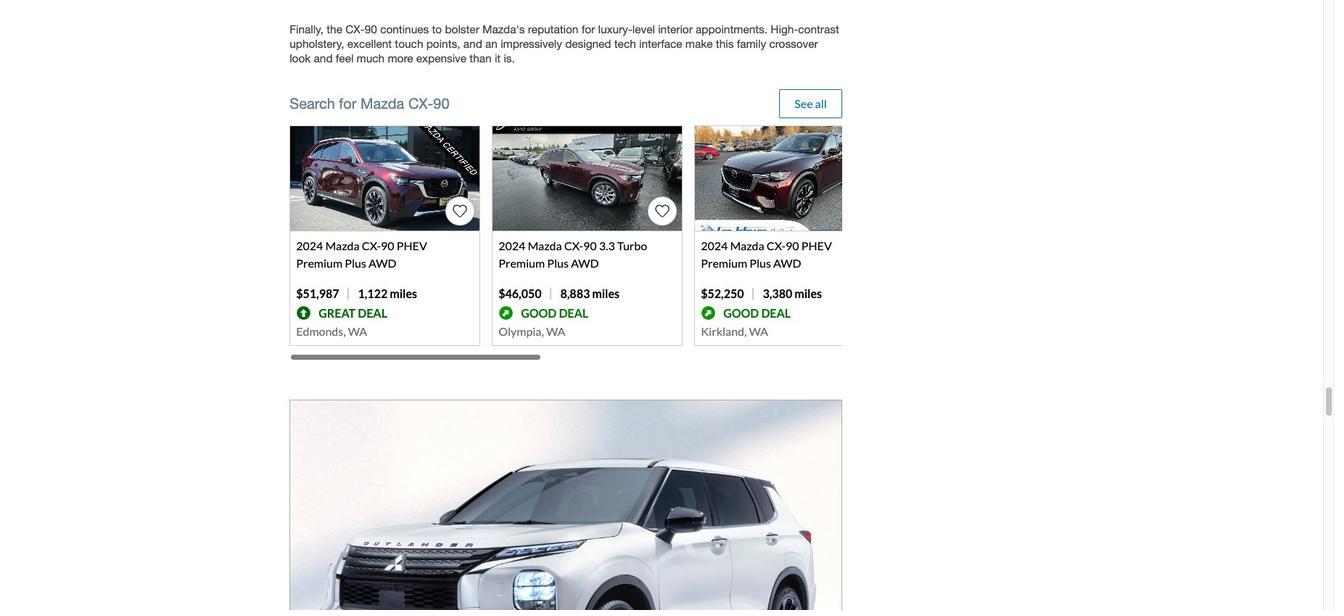 Task type: vqa. For each thing, say whether or not it's contained in the screenshot.
Jul 22, 2023 in the right of the page
no



Task type: describe. For each thing, give the bounding box(es) containing it.
the
[[327, 22, 342, 35]]

cx- for $52,250
[[767, 239, 786, 253]]

make
[[686, 37, 713, 50]]

2024 mazda cx-90 3.3 turbo premium plus awd
[[499, 239, 647, 270]]

plus for $51,987
[[345, 256, 366, 270]]

2024 for $46,050
[[499, 239, 526, 253]]

touch
[[395, 37, 423, 50]]

interior
[[658, 22, 693, 35]]

miles for 1,122 miles
[[390, 287, 417, 300]]

appointments.
[[696, 22, 768, 35]]

great deal
[[319, 306, 387, 320]]

phev for 1,122 miles
[[397, 239, 427, 253]]

good deal for 8,883
[[521, 306, 589, 320]]

kirkland,
[[701, 324, 747, 338]]

2024 mazda cx-90 phev premium plus awd image for 1,122
[[290, 126, 480, 231]]

mazda for $52,250
[[730, 239, 765, 253]]

family
[[737, 37, 766, 50]]

tech
[[614, 37, 636, 50]]

search
[[290, 95, 335, 112]]

edmonds, wa
[[296, 324, 367, 338]]

bolster
[[445, 22, 479, 35]]

great
[[319, 306, 356, 320]]

phev for 3,380 miles
[[802, 239, 832, 253]]

contrast
[[798, 22, 839, 35]]

$52,250
[[701, 287, 744, 300]]

olympia, wa
[[499, 324, 565, 338]]

upholstery,
[[290, 37, 344, 50]]

wa for edmonds, wa
[[348, 324, 367, 338]]

kirkland, wa
[[701, 324, 768, 338]]

$46,050
[[499, 287, 542, 300]]

plus inside 2024 mazda cx-90 3.3 turbo premium plus awd
[[547, 256, 569, 270]]

1,122
[[358, 287, 388, 300]]

90 inside finally, the cx-90 continues to bolster mazda's reputation for luxury-level interior appointments. high-contrast upholstery, excellent touch points, and an impressively designed tech interface make this family crossover look and feel much more expensive than it is.
[[365, 22, 377, 35]]

high-
[[771, 22, 798, 35]]

see all link
[[779, 89, 842, 119]]

wa for kirkland, wa
[[749, 324, 768, 338]]

finally, the cx-90 continues to bolster mazda's reputation for luxury-level interior appointments. high-contrast upholstery, excellent touch points, and an impressively designed tech interface make this family crossover look and feel much more expensive than it is.
[[290, 22, 839, 65]]

deal for olympia, wa
[[559, 306, 589, 320]]

2024 mazda cx-90 phev premium plus awd image for 3,380
[[695, 126, 885, 231]]

awd for $52,250
[[773, 256, 801, 270]]

mazda for $46,050
[[528, 239, 562, 253]]

than
[[470, 51, 492, 65]]

finally,
[[290, 22, 324, 35]]

continues
[[380, 22, 429, 35]]

2024 for $51,987
[[296, 239, 323, 253]]

to
[[432, 22, 442, 35]]

expensive
[[416, 51, 467, 65]]

feel
[[336, 51, 354, 65]]

cx- down more
[[408, 95, 433, 112]]

for inside finally, the cx-90 continues to bolster mazda's reputation for luxury-level interior appointments. high-contrast upholstery, excellent touch points, and an impressively designed tech interface make this family crossover look and feel much more expensive than it is.
[[582, 22, 595, 35]]

crossover
[[769, 37, 818, 50]]

1,122 miles
[[358, 287, 417, 300]]

all
[[815, 96, 827, 110]]

2024 mitsubishi outlander image
[[290, 400, 842, 610]]

8,883 miles
[[560, 287, 620, 300]]

plus for $52,250
[[750, 256, 771, 270]]

deal for edmonds, wa
[[358, 306, 387, 320]]

more
[[388, 51, 413, 65]]

good deal for 3,380
[[724, 306, 791, 320]]

90 down expensive
[[433, 95, 450, 112]]

3,380
[[763, 287, 792, 300]]

miles for 8,883 miles
[[592, 287, 620, 300]]

search for mazda cx-90
[[290, 95, 450, 112]]

points,
[[426, 37, 460, 50]]



Task type: locate. For each thing, give the bounding box(es) containing it.
2024 up $51,987
[[296, 239, 323, 253]]

90 up excellent at the top left
[[365, 22, 377, 35]]

deal
[[358, 306, 387, 320], [559, 306, 589, 320], [761, 306, 791, 320]]

0 vertical spatial and
[[463, 37, 482, 50]]

mazda up $52,250 at the top of page
[[730, 239, 765, 253]]

2024 mazda cx-90 phev premium plus awd for 3,380 miles
[[701, 239, 832, 270]]

0 horizontal spatial plus
[[345, 256, 366, 270]]

90 for $51,987
[[381, 239, 394, 253]]

2 horizontal spatial deal
[[761, 306, 791, 320]]

2024 up $52,250 at the top of page
[[701, 239, 728, 253]]

mazda up $51,987
[[325, 239, 360, 253]]

good up kirkland, wa
[[724, 306, 759, 320]]

3 deal from the left
[[761, 306, 791, 320]]

impressively
[[501, 37, 562, 50]]

1 premium from the left
[[296, 256, 343, 270]]

2 good deal from the left
[[724, 306, 791, 320]]

cx-
[[346, 22, 365, 35], [408, 95, 433, 112], [362, 239, 381, 253], [564, 239, 583, 253], [767, 239, 786, 253]]

and down upholstery,
[[314, 51, 333, 65]]

deal for kirkland, wa
[[761, 306, 791, 320]]

0 vertical spatial for
[[582, 22, 595, 35]]

wa down great deal at the left bottom of the page
[[348, 324, 367, 338]]

90
[[365, 22, 377, 35], [433, 95, 450, 112], [381, 239, 394, 253], [583, 239, 597, 253], [786, 239, 799, 253]]

mazda inside 2024 mazda cx-90 3.3 turbo premium plus awd
[[528, 239, 562, 253]]

good
[[521, 306, 557, 320], [724, 306, 759, 320]]

awd for $51,987
[[369, 256, 397, 270]]

3 plus from the left
[[750, 256, 771, 270]]

1 deal from the left
[[358, 306, 387, 320]]

90 inside 2024 mazda cx-90 3.3 turbo premium plus awd
[[583, 239, 597, 253]]

see all
[[795, 96, 827, 110]]

2 deal from the left
[[559, 306, 589, 320]]

2 horizontal spatial 2024
[[701, 239, 728, 253]]

premium for $51,987
[[296, 256, 343, 270]]

1 horizontal spatial 2024
[[499, 239, 526, 253]]

2024 mazda cx-90 phev premium plus awd image
[[290, 126, 480, 231], [695, 126, 885, 231]]

this
[[716, 37, 734, 50]]

2 phev from the left
[[802, 239, 832, 253]]

2024 up $46,050
[[499, 239, 526, 253]]

premium up $51,987
[[296, 256, 343, 270]]

awd up 8,883 miles
[[571, 256, 599, 270]]

2 horizontal spatial wa
[[749, 324, 768, 338]]

2 premium from the left
[[499, 256, 545, 270]]

3 miles from the left
[[795, 287, 822, 300]]

2 plus from the left
[[547, 256, 569, 270]]

cx- left 3.3 at the top left of the page
[[564, 239, 583, 253]]

look
[[290, 51, 311, 65]]

2 2024 mazda cx-90 phev premium plus awd image from the left
[[695, 126, 885, 231]]

awd inside 2024 mazda cx-90 3.3 turbo premium plus awd
[[571, 256, 599, 270]]

2024 mazda cx-90 phev premium plus awd up 1,122
[[296, 239, 427, 270]]

1 horizontal spatial miles
[[592, 287, 620, 300]]

good for $46,050
[[521, 306, 557, 320]]

premium inside 2024 mazda cx-90 3.3 turbo premium plus awd
[[499, 256, 545, 270]]

miles right 8,883
[[592, 287, 620, 300]]

cx- up 3,380
[[767, 239, 786, 253]]

deal down 1,122
[[358, 306, 387, 320]]

1 plus from the left
[[345, 256, 366, 270]]

for up the designed
[[582, 22, 595, 35]]

1 horizontal spatial premium
[[499, 256, 545, 270]]

premium up $46,050
[[499, 256, 545, 270]]

for right search at left top
[[339, 95, 357, 112]]

miles for 3,380 miles
[[795, 287, 822, 300]]

is.
[[504, 51, 515, 65]]

it
[[495, 51, 501, 65]]

awd up 3,380 miles on the right top of page
[[773, 256, 801, 270]]

mazda's
[[483, 22, 525, 35]]

1 miles from the left
[[390, 287, 417, 300]]

phev up 3,380 miles on the right top of page
[[802, 239, 832, 253]]

1 horizontal spatial 2024 mazda cx-90 phev premium plus awd image
[[695, 126, 885, 231]]

2 horizontal spatial miles
[[795, 287, 822, 300]]

1 horizontal spatial for
[[582, 22, 595, 35]]

0 horizontal spatial wa
[[348, 324, 367, 338]]

0 horizontal spatial for
[[339, 95, 357, 112]]

for
[[582, 22, 595, 35], [339, 95, 357, 112]]

90 for $46,050
[[583, 239, 597, 253]]

2024 mazda cx-90 phev premium plus awd
[[296, 239, 427, 270], [701, 239, 832, 270]]

1 horizontal spatial good
[[724, 306, 759, 320]]

2 miles from the left
[[592, 287, 620, 300]]

0 horizontal spatial miles
[[390, 287, 417, 300]]

mazda for $51,987
[[325, 239, 360, 253]]

3 premium from the left
[[701, 256, 747, 270]]

1 horizontal spatial awd
[[571, 256, 599, 270]]

excellent
[[347, 37, 392, 50]]

0 horizontal spatial deal
[[358, 306, 387, 320]]

90 up 1,122 miles on the left top of page
[[381, 239, 394, 253]]

1 good from the left
[[521, 306, 557, 320]]

good deal
[[521, 306, 589, 320], [724, 306, 791, 320]]

2 horizontal spatial plus
[[750, 256, 771, 270]]

3 2024 from the left
[[701, 239, 728, 253]]

plus up 8,883
[[547, 256, 569, 270]]

cx- for $51,987
[[362, 239, 381, 253]]

mazda up $46,050
[[528, 239, 562, 253]]

2 horizontal spatial premium
[[701, 256, 747, 270]]

90 for $52,250
[[786, 239, 799, 253]]

0 horizontal spatial good deal
[[521, 306, 589, 320]]

2 wa from the left
[[546, 324, 565, 338]]

3,380 miles
[[763, 287, 822, 300]]

premium for $52,250
[[701, 256, 747, 270]]

deal down 8,883
[[559, 306, 589, 320]]

0 horizontal spatial awd
[[369, 256, 397, 270]]

cx- inside finally, the cx-90 continues to bolster mazda's reputation for luxury-level interior appointments. high-contrast upholstery, excellent touch points, and an impressively designed tech interface make this family crossover look and feel much more expensive than it is.
[[346, 22, 365, 35]]

1 wa from the left
[[348, 324, 367, 338]]

2 2024 from the left
[[499, 239, 526, 253]]

much
[[357, 51, 385, 65]]

deal down 3,380
[[761, 306, 791, 320]]

plus up 1,122
[[345, 256, 366, 270]]

0 horizontal spatial premium
[[296, 256, 343, 270]]

level
[[633, 22, 655, 35]]

1 horizontal spatial 2024 mazda cx-90 phev premium plus awd
[[701, 239, 832, 270]]

phev
[[397, 239, 427, 253], [802, 239, 832, 253]]

cx- up 1,122
[[362, 239, 381, 253]]

2024 inside 2024 mazda cx-90 3.3 turbo premium plus awd
[[499, 239, 526, 253]]

0 horizontal spatial phev
[[397, 239, 427, 253]]

1 2024 from the left
[[296, 239, 323, 253]]

2024 for $52,250
[[701, 239, 728, 253]]

interface
[[639, 37, 682, 50]]

2024 mazda cx-90 phev premium plus awd for 1,122 miles
[[296, 239, 427, 270]]

2 good from the left
[[724, 306, 759, 320]]

edmonds,
[[296, 324, 346, 338]]

2 awd from the left
[[571, 256, 599, 270]]

1 horizontal spatial deal
[[559, 306, 589, 320]]

and up than
[[463, 37, 482, 50]]

1 horizontal spatial phev
[[802, 239, 832, 253]]

designed
[[565, 37, 611, 50]]

$51,987
[[296, 287, 339, 300]]

1 vertical spatial for
[[339, 95, 357, 112]]

1 horizontal spatial and
[[463, 37, 482, 50]]

3 wa from the left
[[749, 324, 768, 338]]

2024 mazda cx-90 3.3 turbo premium plus awd image
[[493, 126, 682, 231]]

cx- for $46,050
[[564, 239, 583, 253]]

0 horizontal spatial 2024 mazda cx-90 phev premium plus awd image
[[290, 126, 480, 231]]

cx- up excellent at the top left
[[346, 22, 365, 35]]

premium
[[296, 256, 343, 270], [499, 256, 545, 270], [701, 256, 747, 270]]

8,883
[[560, 287, 590, 300]]

miles
[[390, 287, 417, 300], [592, 287, 620, 300], [795, 287, 822, 300]]

wa right olympia,
[[546, 324, 565, 338]]

2024 mazda cx-90 phev premium plus awd up 3,380
[[701, 239, 832, 270]]

good deal down 8,883
[[521, 306, 589, 320]]

turbo
[[617, 239, 647, 253]]

cx- inside 2024 mazda cx-90 3.3 turbo premium plus awd
[[564, 239, 583, 253]]

good deal down 3,380
[[724, 306, 791, 320]]

an
[[485, 37, 498, 50]]

0 horizontal spatial 2024 mazda cx-90 phev premium plus awd
[[296, 239, 427, 270]]

wa
[[348, 324, 367, 338], [546, 324, 565, 338], [749, 324, 768, 338]]

plus
[[345, 256, 366, 270], [547, 256, 569, 270], [750, 256, 771, 270]]

phev up 1,122 miles on the left top of page
[[397, 239, 427, 253]]

3.3
[[599, 239, 615, 253]]

premium up $52,250 at the top of page
[[701, 256, 747, 270]]

3 awd from the left
[[773, 256, 801, 270]]

mazda down the much
[[361, 95, 404, 112]]

2 2024 mazda cx-90 phev premium plus awd from the left
[[701, 239, 832, 270]]

90 up 3,380 miles on the right top of page
[[786, 239, 799, 253]]

2024
[[296, 239, 323, 253], [499, 239, 526, 253], [701, 239, 728, 253]]

1 phev from the left
[[397, 239, 427, 253]]

see
[[795, 96, 813, 110]]

1 awd from the left
[[369, 256, 397, 270]]

1 2024 mazda cx-90 phev premium plus awd image from the left
[[290, 126, 480, 231]]

1 vertical spatial and
[[314, 51, 333, 65]]

1 good deal from the left
[[521, 306, 589, 320]]

and
[[463, 37, 482, 50], [314, 51, 333, 65]]

1 2024 mazda cx-90 phev premium plus awd from the left
[[296, 239, 427, 270]]

olympia,
[[499, 324, 544, 338]]

0 horizontal spatial good
[[521, 306, 557, 320]]

luxury-
[[598, 22, 633, 35]]

reputation
[[528, 22, 579, 35]]

1 horizontal spatial good deal
[[724, 306, 791, 320]]

miles right 1,122
[[390, 287, 417, 300]]

1 horizontal spatial plus
[[547, 256, 569, 270]]

1 horizontal spatial wa
[[546, 324, 565, 338]]

good up olympia, wa
[[521, 306, 557, 320]]

good for $52,250
[[724, 306, 759, 320]]

2 horizontal spatial awd
[[773, 256, 801, 270]]

miles right 3,380
[[795, 287, 822, 300]]

90 left 3.3 at the top left of the page
[[583, 239, 597, 253]]

mazda
[[361, 95, 404, 112], [325, 239, 360, 253], [528, 239, 562, 253], [730, 239, 765, 253]]

awd
[[369, 256, 397, 270], [571, 256, 599, 270], [773, 256, 801, 270]]

wa for olympia, wa
[[546, 324, 565, 338]]

wa right kirkland,
[[749, 324, 768, 338]]

plus up 3,380
[[750, 256, 771, 270]]

awd up 1,122 miles on the left top of page
[[369, 256, 397, 270]]

0 horizontal spatial and
[[314, 51, 333, 65]]

0 horizontal spatial 2024
[[296, 239, 323, 253]]



